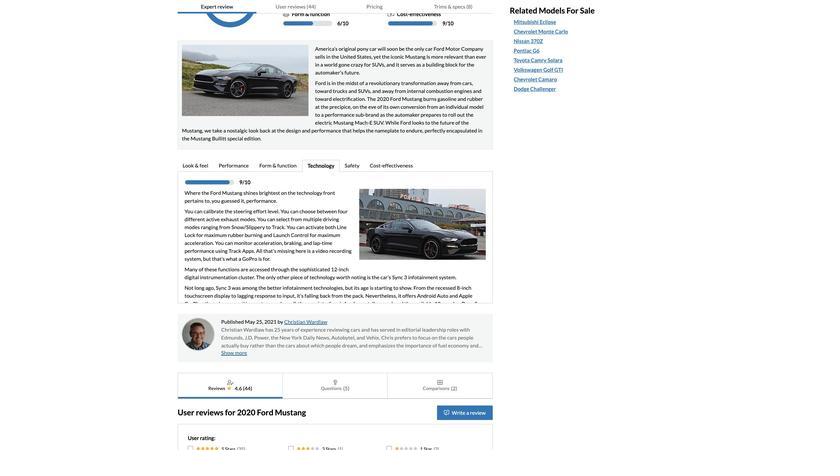 Task type: describe. For each thing, give the bounding box(es) containing it.
(2)
[[451, 385, 458, 391]]

conversion
[[401, 103, 426, 110]]

12- inside not long ago, sync 3 was among the better infotainment technologies, but its age is starting to show. from the recessed 8-inch touchscreen display to lagging response to input, it's falling back from the pack. nevertheless, it offers android auto and apple carplay, the voice recognition system works well, the user interface is fundamentally sound, and the available 12-speaker bang & olufsen premium sound system rocks.
[[435, 300, 443, 307]]

nissan
[[514, 38, 530, 44]]

and down cars,
[[473, 88, 482, 94]]

write a review
[[452, 410, 486, 416]]

relevant
[[445, 53, 464, 60]]

trucks
[[333, 88, 348, 94]]

you down the effort
[[258, 216, 266, 222]]

and down the midst
[[349, 88, 357, 94]]

age
[[361, 285, 369, 291]]

money bill wave image
[[388, 11, 395, 17]]

a right the midst
[[365, 80, 368, 86]]

a right take
[[223, 127, 226, 133]]

to inside you can calibrate the steering effort level. you can choose between four different active exhaust modes. you can select from multiple driving modes ranging from snow/slippery to track. you can activate both line lock for maximum rubber burning and launch control for maximum acceleration. you can monitor acceleration, braking, and lap-time performance using track apps. all that's missing here is a video recording system, but that's what a gopro is for.
[[266, 224, 271, 230]]

rubber inside "ford is in the midst of a revolutionary transformation away from cars, toward trucks and suvs, and away from internal combustion engines and toward electrification. the 2020 ford mustang burns gasoline and rubber at the precipice, on the eve of its own conversion from an individual model to a performance sub-brand as the automaker prepares to roll out the electric mustang mach-e suv. while ford looks to the future of the mustang, we take a nostalgic look back at the design and performance that helps the nameplate to endure, perfectly encapsulated in the mustang bullitt special edition."
[[467, 96, 483, 102]]

offers
[[403, 292, 416, 299]]

technology inside where the ford mustang shines brightest on the technology front pertains to, you guessed it, performance.
[[297, 190, 323, 196]]

0 vertical spatial that's
[[264, 248, 277, 254]]

the up android
[[427, 285, 435, 291]]

rocks.
[[258, 308, 272, 315]]

married
[[350, 350, 368, 356]]

performance inside you can calibrate the steering effort level. you can choose between four different active exhaust modes. you can select from multiple driving modes ranging from snow/slippery to track. you can activate both line lock for maximum rubber burning and launch control for maximum acceleration. you can monitor acceleration, braking, and lap-time performance using track apps. all that's missing here is a video recording system, but that's what a gopro is for.
[[185, 248, 215, 254]]

the left design
[[277, 127, 285, 133]]

2020 inside "ford is in the midst of a revolutionary transformation away from cars, toward trucks and suvs, and away from internal combustion engines and toward electrification. the 2020 ford mustang burns gasoline and rubber at the precipice, on the eve of its own conversion from an individual model to a performance sub-brand as the automaker prepares to roll out the electric mustang mach-e suv. while ford looks to the future of the mustang, we take a nostalgic look back at the design and performance that helps the nameplate to endure, perfectly encapsulated in the mustang bullitt special edition."
[[377, 96, 389, 102]]

select
[[276, 216, 290, 222]]

system,
[[185, 255, 202, 262]]

the up piece
[[291, 266, 298, 272]]

to left endure,
[[400, 127, 405, 133]]

1 vertical spatial 2020
[[237, 408, 256, 417]]

perfectly
[[425, 127, 446, 133]]

is up the california.
[[307, 350, 311, 356]]

be
[[399, 45, 405, 52]]

and down offers
[[395, 300, 404, 307]]

cost- inside tab
[[370, 162, 383, 168]]

serves
[[401, 61, 415, 67]]

1 has from the left
[[266, 326, 273, 333]]

user reviews (44)
[[276, 3, 316, 10]]

how
[[262, 350, 272, 356]]

1 vertical spatial system
[[241, 308, 257, 315]]

it's
[[297, 292, 304, 299]]

2 vertical spatial cars
[[286, 342, 295, 349]]

technologies,
[[314, 285, 344, 291]]

user for user reviews (44)
[[276, 3, 287, 10]]

the down fuel
[[438, 350, 446, 356]]

& for look & feel tab
[[195, 162, 199, 168]]

and left lives
[[247, 358, 255, 364]]

acceleration,
[[254, 240, 283, 246]]

news,
[[316, 334, 331, 341]]

modes.
[[240, 216, 257, 222]]

1 horizontal spatial people
[[458, 334, 474, 341]]

the up to,
[[202, 190, 209, 196]]

america's original pony car will soon be the only car ford motor company sells in the united states, yet the iconic mustang is more relevant than ever in a world gone crazy for suvs, and it serves as a building block for the automaker's future.
[[315, 45, 487, 75]]

is left for. at left bottom
[[258, 255, 262, 262]]

of down economy in the bottom right of the page
[[462, 350, 467, 356]]

user for user reviews for 2020 ford mustang
[[178, 408, 194, 417]]

better
[[267, 285, 282, 291]]

as inside america's original pony car will soon be the only car ford motor company sells in the united states, yet the iconic mustang is more relevant than ever in a world gone crazy for suvs, and it serves as a building block for the automaker's future.
[[416, 61, 421, 67]]

toyota camry solara link
[[514, 56, 563, 64]]

gasoline
[[438, 96, 457, 102]]

iconic
[[391, 53, 404, 60]]

& inside not long ago, sync 3 was among the better infotainment technologies, but its age is starting to show. from the recessed 8-inch touchscreen display to lagging response to input, it's falling back from the pack. nevertheless, it offers android auto and apple carplay, the voice recognition system works well, the user interface is fundamentally sound, and the available 12-speaker bang & olufsen premium sound system rocks.
[[475, 300, 478, 307]]

android
[[417, 292, 436, 299]]

the down new
[[277, 342, 285, 349]]

pricing
[[367, 3, 383, 10]]

ago,
[[206, 285, 215, 291]]

is right 'age'
[[370, 285, 374, 291]]

of right the midst
[[360, 80, 364, 86]]

calibrate
[[204, 208, 224, 214]]

from down "exhaust"
[[219, 224, 231, 230]]

and left lap- in the left of the page
[[304, 240, 312, 246]]

1 horizontal spatial 9
[[443, 20, 446, 26]]

choose
[[300, 208, 316, 214]]

1 vertical spatial performance
[[312, 127, 341, 133]]

3 inside not long ago, sync 3 was among the better infotainment technologies, but its age is starting to show. from the recessed 8-inch touchscreen display to lagging response to input, it's falling back from the pack. nevertheless, it offers android auto and apple carplay, the voice recognition system works well, the user interface is fundamentally sound, and the available 12-speaker bang & olufsen premium sound system rocks.
[[228, 285, 231, 291]]

& for form & function "tab"
[[273, 162, 276, 168]]

related models for sale
[[510, 6, 595, 15]]

braking,
[[284, 240, 303, 246]]

review inside tab
[[218, 3, 233, 10]]

infotainment inside not long ago, sync 3 was among the better infotainment technologies, but its age is starting to show. from the recessed 8-inch touchscreen display to lagging response to input, it's falling back from the pack. nevertheless, it offers android auto and apple carplay, the voice recognition system works well, the user interface is fundamentally sound, and the available 12-speaker bang & olufsen premium sound system rocks.
[[283, 285, 313, 291]]

of left these
[[199, 266, 204, 272]]

wardlaw inside christian wardlaw has 25 years of experience reviewing cars and has served in editorial leadership roles with edmunds, j.d. power, the new york daily news, autobytel, and vehix. chris prefers to focus on the cars people actually buy rather than the cars about which people dream, and emphasizes the importance of fuel economy and safety as much as how much fun a car is to drive. chris is married to an automotive journalist, is the father of four daughters, and lives in southern california.
[[244, 326, 265, 333]]

0 vertical spatial performance
[[325, 111, 355, 118]]

balance scale image
[[283, 11, 289, 17]]

0 vertical spatial chris
[[382, 334, 394, 341]]

10 down trims & specs (8) tab
[[448, 20, 454, 26]]

the up perfectly
[[432, 119, 439, 126]]

a down sells
[[321, 61, 323, 67]]

g6
[[533, 48, 540, 54]]

steering
[[234, 208, 252, 214]]

user edit image
[[227, 380, 234, 385]]

system.
[[439, 274, 457, 280]]

2 horizontal spatial car
[[426, 45, 433, 52]]

the right yet
[[382, 53, 390, 60]]

of up york
[[295, 326, 300, 333]]

the down offers
[[405, 300, 412, 307]]

pontiac
[[514, 48, 532, 54]]

th large image
[[438, 380, 443, 385]]

lap-
[[313, 240, 322, 246]]

lock
[[185, 232, 196, 238]]

0 vertical spatial system
[[254, 300, 270, 307]]

1 vertical spatial away
[[382, 88, 394, 94]]

is inside "ford is in the midst of a revolutionary transformation away from cars, toward trucks and suvs, and away from internal combustion engines and toward electrification. the 2020 ford mustang burns gasoline and rubber at the precipice, on the eve of its own conversion from an individual model to a performance sub-brand as the automaker prepares to roll out the electric mustang mach-e suv. while ford looks to the future of the mustang, we take a nostalgic look back at the design and performance that helps the nameplate to endure, perfectly encapsulated in the mustang bullitt special edition."
[[327, 80, 331, 86]]

you up the different
[[185, 208, 193, 214]]

to left show.
[[394, 285, 399, 291]]

and right design
[[302, 127, 311, 133]]

the inside "ford is in the midst of a revolutionary transformation away from cars, toward trucks and suvs, and away from internal combustion engines and toward electrification. the 2020 ford mustang burns gasoline and rubber at the precipice, on the eve of its own conversion from an individual model to a performance sub-brand as the automaker prepares to roll out the electric mustang mach-e suv. while ford looks to the future of the mustang, we take a nostalgic look back at the design and performance that helps the nameplate to endure, perfectly encapsulated in the mustang bullitt special edition."
[[367, 96, 376, 102]]

was
[[232, 285, 241, 291]]

2 toward from the top
[[315, 96, 332, 102]]

write a review button
[[437, 406, 493, 420]]

inch inside not long ago, sync 3 was among the better infotainment technologies, but its age is starting to show. from the recessed 8-inch touchscreen display to lagging response to input, it's falling back from the pack. nevertheless, it offers android auto and apple carplay, the voice recognition system works well, the user interface is fundamentally sound, and the available 12-speaker bang & olufsen premium sound system rocks.
[[462, 285, 472, 291]]

the up electric
[[321, 103, 329, 110]]

0 vertical spatial function
[[310, 11, 330, 17]]

the down 'company'
[[467, 61, 475, 67]]

from up engines
[[450, 80, 462, 86]]

comparisons count element
[[451, 384, 458, 392]]

show
[[221, 350, 234, 356]]

pack.
[[353, 292, 365, 299]]

motor
[[446, 45, 461, 52]]

trims
[[434, 3, 447, 10]]

2 much from the left
[[273, 350, 286, 356]]

the up the response
[[259, 285, 266, 291]]

1 horizontal spatial cost-
[[397, 11, 410, 17]]

a left video
[[312, 248, 315, 254]]

sync inside many of these functions are accessed through the sophisticated 12-inch digital instrumentation cluster. the only other piece of technology worth noting is the car's sync 3 infotainment system.
[[392, 274, 403, 280]]

0 horizontal spatial people
[[326, 342, 341, 349]]

& for trims & specs (8) tab
[[448, 3, 452, 10]]

special
[[227, 135, 243, 141]]

other
[[277, 274, 290, 280]]

form & function tab
[[255, 160, 303, 172]]

nostalgic
[[227, 127, 248, 133]]

1 horizontal spatial cars
[[351, 326, 360, 333]]

york
[[292, 334, 302, 341]]

suvs, inside "ford is in the midst of a revolutionary transformation away from cars, toward trucks and suvs, and away from internal combustion engines and toward electrification. the 2020 ford mustang burns gasoline and rubber at the precipice, on the eve of its own conversion from an individual model to a performance sub-brand as the automaker prepares to roll out the electric mustang mach-e suv. while ford looks to the future of the mustang, we take a nostalgic look back at the design and performance that helps the nameplate to endure, perfectly encapsulated in the mustang bullitt special edition."
[[358, 88, 372, 94]]

for down activate
[[310, 232, 317, 238]]

to down the which
[[312, 350, 317, 356]]

to down the was
[[231, 292, 236, 299]]

pertains
[[185, 197, 204, 204]]

daughters,
[[221, 358, 246, 364]]

the down e
[[366, 127, 374, 133]]

and up vehix.
[[361, 326, 370, 333]]

1 much from the left
[[243, 350, 255, 356]]

0 vertical spatial form & function
[[292, 11, 330, 17]]

of left fuel
[[433, 342, 438, 349]]

four inside you can calibrate the steering effort level. you can choose between four different active exhaust modes. you can select from multiple driving modes ranging from snow/slippery to track. you can activate both line lock for maximum rubber burning and launch control for maximum acceleration. you can monitor acceleration, braking, and lap-time performance using track apps. all that's missing here is a video recording system, but that's what a gopro is for.
[[338, 208, 348, 214]]

for down the states,
[[364, 61, 371, 67]]

toyota
[[514, 57, 530, 63]]

multiple
[[303, 216, 322, 222]]

10 right 7
[[448, 0, 454, 6]]

1 vertical spatial 9 / 10
[[239, 179, 251, 185]]

premium
[[204, 308, 225, 315]]

you up select
[[281, 208, 290, 214]]

building
[[426, 61, 445, 67]]

form inside "tab"
[[260, 162, 272, 168]]

reviews
[[208, 386, 225, 391]]

ford inside where the ford mustang shines brightest on the technology front pertains to, you guessed it, performance.
[[210, 190, 221, 196]]

christian wardlaw has 25 years of experience reviewing cars and has served in editorial leadership roles with edmunds, j.d. power, the new york daily news, autobytel, and vehix. chris prefers to focus on the cars people actually buy rather than the cars about which people dream, and emphasizes the importance of fuel economy and safety as much as how much fun a car is to drive. chris is married to an automotive journalist, is the father of four daughters, and lives in southern california.
[[221, 326, 479, 364]]

and down revolutionary
[[373, 88, 381, 94]]

four inside christian wardlaw has 25 years of experience reviewing cars and has served in editorial leadership roles with edmunds, j.d. power, the new york daily news, autobytel, and vehix. chris prefers to focus on the cars people actually buy rather than the cars about which people dream, and emphasizes the importance of fuel economy and safety as much as how much fun a car is to drive. chris is married to an automotive journalist, is the father of four daughters, and lives in southern california.
[[468, 350, 478, 356]]

accessed
[[249, 266, 270, 272]]

volkswagen
[[514, 67, 543, 73]]

and up married
[[359, 342, 368, 349]]

mustang inside america's original pony car will soon be the only car ford motor company sells in the united states, yet the iconic mustang is more relevant than ever in a world gone crazy for suvs, and it serves as a building block for the automaker's future.
[[405, 53, 426, 60]]

and up acceleration,
[[264, 232, 272, 238]]

user reviews (44) tab
[[257, 0, 335, 14]]

a right what on the left of the page
[[239, 255, 241, 262]]

falling
[[305, 292, 319, 299]]

look & feel
[[183, 162, 208, 168]]

0 vertical spatial cost-effectiveness
[[397, 11, 441, 17]]

on inside where the ford mustang shines brightest on the technology front pertains to, you guessed it, performance.
[[281, 190, 287, 196]]

from inside not long ago, sync 3 was among the better infotainment technologies, but its age is starting to show. from the recessed 8-inch touchscreen display to lagging response to input, it's falling back from the pack. nevertheless, it offers android auto and apple carplay, the voice recognition system works well, the user interface is fundamentally sound, and the available 12-speaker bang & olufsen premium sound system rocks.
[[332, 292, 343, 299]]

the up world
[[332, 53, 339, 60]]

the right brightest
[[288, 190, 296, 196]]

back inside not long ago, sync 3 was among the better infotainment technologies, but its age is starting to show. from the recessed 8-inch touchscreen display to lagging response to input, it's falling back from the pack. nevertheless, it offers android auto and apple carplay, the voice recognition system works well, the user interface is fundamentally sound, and the available 12-speaker bang & olufsen premium sound system rocks.
[[320, 292, 331, 299]]

display
[[214, 292, 230, 299]]

world
[[324, 61, 338, 67]]

2 maximum from the left
[[318, 232, 340, 238]]

challenger
[[531, 86, 556, 92]]

ford is in the midst of a revolutionary transformation away from cars, toward trucks and suvs, and away from internal combustion engines and toward electrification. the 2020 ford mustang burns gasoline and rubber at the precipice, on the eve of its own conversion from an individual model to a performance sub-brand as the automaker prepares to roll out the electric mustang mach-e suv. while ford looks to the future of the mustang, we take a nostalgic look back at the design and performance that helps the nameplate to endure, perfectly encapsulated in the mustang bullitt special edition.
[[182, 80, 484, 141]]

we
[[205, 127, 211, 133]]

questions
[[321, 386, 342, 391]]

from
[[414, 285, 426, 291]]

for right "block"
[[459, 61, 466, 67]]

and inside america's original pony car will soon be the only car ford motor company sells in the united states, yet the iconic mustang is more relevant than ever in a world gone crazy for suvs, and it serves as a building block for the automaker's future.
[[387, 61, 395, 67]]

tab list for user reviews (44)
[[178, 373, 493, 399]]

1 horizontal spatial form
[[292, 11, 305, 17]]

comment alt edit image
[[444, 410, 449, 415]]

and up speaker
[[450, 292, 458, 299]]

voice
[[213, 300, 226, 307]]

pontiac g6 link
[[514, 47, 540, 55]]

370z
[[531, 38, 543, 44]]

10 right the "6"
[[343, 20, 349, 26]]

fundamentally
[[345, 300, 378, 307]]

performance tab
[[214, 160, 255, 172]]

is right "interface"
[[340, 300, 344, 307]]

specs
[[453, 3, 466, 10]]

technology tab
[[303, 160, 340, 172]]

0 vertical spatial effectiveness
[[410, 11, 441, 17]]

inch inside many of these functions are accessed through the sophisticated 12-inch digital instrumentation cluster. the only other piece of technology worth noting is the car's sync 3 infotainment system.
[[339, 266, 349, 272]]

0 vertical spatial away
[[437, 80, 449, 86]]

the down it's
[[298, 300, 306, 307]]

from up prepares
[[427, 103, 438, 110]]

can up the different
[[194, 208, 203, 214]]

user reviews for 2020 ford mustang
[[178, 408, 306, 417]]

can up control
[[297, 224, 305, 230]]

user rating:
[[188, 435, 216, 441]]

more inside america's original pony car will soon be the only car ford motor company sells in the united states, yet the iconic mustang is more relevant than ever in a world gone crazy for suvs, and it serves as a building block for the automaker's future.
[[431, 53, 444, 60]]

mustang,
[[182, 127, 204, 133]]

of right piece
[[304, 274, 309, 280]]

the inside many of these functions are accessed through the sophisticated 12-inch digital instrumentation cluster. the only other piece of technology worth noting is the car's sync 3 infotainment system.
[[256, 274, 265, 280]]

as down the rather
[[256, 350, 261, 356]]

1 chevrolet from the top
[[514, 28, 538, 35]]

apple
[[459, 292, 473, 299]]

on inside christian wardlaw has 25 years of experience reviewing cars and has served in editorial leadership roles with edmunds, j.d. power, the new york daily news, autobytel, and vehix. chris prefers to focus on the cars people actually buy rather than the cars about which people dream, and emphasizes the importance of fuel economy and safety as much as how much fun a car is to drive. chris is married to an automotive journalist, is the father of four daughters, and lives in southern california.
[[432, 334, 438, 341]]

comparisons
[[423, 386, 450, 391]]

car inside christian wardlaw has 25 years of experience reviewing cars and has served in editorial leadership roles with edmunds, j.d. power, the new york daily news, autobytel, and vehix. chris prefers to focus on the cars people actually buy rather than the cars about which people dream, and emphasizes the importance of fuel economy and safety as much as how much fun a car is to drive. chris is married to an automotive journalist, is the father of four daughters, and lives in southern california.
[[299, 350, 306, 356]]

8-
[[457, 285, 462, 291]]

7
[[443, 0, 446, 6]]

eve
[[369, 103, 377, 110]]

car's
[[381, 274, 391, 280]]

0 horizontal spatial at
[[272, 127, 276, 133]]

1 vertical spatial cars
[[448, 334, 457, 341]]

cluster.
[[239, 274, 255, 280]]

infotainment inside many of these functions are accessed through the sophisticated 12-inch digital instrumentation cluster. the only other piece of technology worth noting is the car's sync 3 infotainment system.
[[408, 274, 438, 280]]

can up track
[[225, 240, 233, 246]]

for up acceleration.
[[197, 232, 203, 238]]

from right select
[[291, 216, 302, 222]]

you up using
[[215, 240, 224, 246]]

the up while
[[386, 111, 394, 118]]

the up fuel
[[439, 334, 447, 341]]

than inside christian wardlaw has 25 years of experience reviewing cars and has served in editorial leadership roles with edmunds, j.d. power, the new york daily news, autobytel, and vehix. chris prefers to focus on the cars people actually buy rather than the cars about which people dream, and emphasizes the importance of fuel economy and safety as much as how much fun a car is to drive. chris is married to an automotive journalist, is the father of four daughters, and lives in southern california.
[[266, 342, 276, 349]]

a inside button
[[467, 410, 469, 416]]

is right here
[[307, 248, 311, 254]]

the down 25
[[271, 334, 279, 341]]

to left roll
[[443, 111, 448, 118]]

fuel
[[439, 342, 447, 349]]

questions count element
[[343, 384, 350, 392]]

can left choose
[[291, 208, 299, 214]]

as inside "ford is in the midst of a revolutionary transformation away from cars, toward trucks and suvs, and away from internal combustion engines and toward electrification. the 2020 ford mustang burns gasoline and rubber at the precipice, on the eve of its own conversion from an individual model to a performance sub-brand as the automaker prepares to roll out the electric mustang mach-e suv. while ford looks to the future of the mustang, we take a nostalgic look back at the design and performance that helps the nameplate to endure, perfectly encapsulated in the mustang bullitt special edition."
[[380, 111, 385, 118]]

(5)
[[343, 385, 350, 391]]

modes
[[185, 224, 200, 230]]

1 horizontal spatial 9 / 10
[[443, 20, 454, 26]]

the left car's
[[372, 274, 380, 280]]

a left building
[[422, 61, 425, 67]]

to right married
[[369, 350, 374, 356]]

will
[[378, 45, 386, 52]]

is down dream,
[[345, 350, 349, 356]]

expert review inside tab
[[201, 3, 233, 10]]

effectiveness inside tab
[[383, 162, 413, 168]]

and right economy in the bottom right of the page
[[470, 342, 479, 349]]

years
[[282, 326, 294, 333]]

questions (5)
[[321, 385, 350, 391]]

but inside not long ago, sync 3 was among the better infotainment technologies, but its age is starting to show. from the recessed 8-inch touchscreen display to lagging response to input, it's falling back from the pack. nevertheless, it offers android auto and apple carplay, the voice recognition system works well, the user interface is fundamentally sound, and the available 12-speaker bang & olufsen premium sound system rocks.
[[345, 285, 353, 291]]

1 vertical spatial that's
[[212, 255, 225, 262]]

revolutionary
[[369, 80, 401, 86]]

an inside christian wardlaw has 25 years of experience reviewing cars and has served in editorial leadership roles with edmunds, j.d. power, the new york daily news, autobytel, and vehix. chris prefers to focus on the cars people actually buy rather than the cars about which people dream, and emphasizes the importance of fuel economy and safety as much as how much fun a car is to drive. chris is married to an automotive journalist, is the father of four daughters, and lives in southern california.
[[375, 350, 381, 356]]

rubber inside you can calibrate the steering effort level. you can choose between four different active exhaust modes. you can select from multiple driving modes ranging from snow/slippery to track. you can activate both line lock for maximum rubber burning and launch control for maximum acceleration. you can monitor acceleration, braking, and lap-time performance using track apps. all that's missing here is a video recording system, but that's what a gopro is for.
[[228, 232, 244, 238]]

1 toward from the top
[[315, 88, 332, 94]]

& down user reviews (44) at left
[[306, 11, 309, 17]]

christian wardlaw link
[[284, 318, 328, 325]]

can down level.
[[267, 216, 275, 222]]

as up daughters,
[[237, 350, 241, 356]]

2020 ford mustang test drive review summaryimage image
[[182, 45, 309, 116]]



Task type: vqa. For each thing, say whether or not it's contained in the screenshot.
block
yes



Task type: locate. For each thing, give the bounding box(es) containing it.
and down the iconic
[[387, 61, 395, 67]]

user for user rating:
[[188, 435, 199, 441]]

0 horizontal spatial much
[[243, 350, 255, 356]]

pricing tab
[[335, 0, 414, 14]]

10 up shines
[[245, 179, 251, 185]]

review
[[218, 3, 233, 10], [231, 5, 246, 12], [470, 410, 486, 416]]

wardlaw down 'may'
[[244, 326, 265, 333]]

9 / 10
[[443, 20, 454, 26], [239, 179, 251, 185]]

0 vertical spatial but
[[203, 255, 211, 262]]

maximum down both
[[318, 232, 340, 238]]

trims & specs (8)
[[434, 3, 473, 10]]

the right be
[[406, 45, 414, 52]]

chris down served
[[382, 334, 394, 341]]

dodge challenger link
[[514, 85, 556, 93]]

reviews inside tab
[[288, 3, 306, 10]]

and down engines
[[458, 96, 466, 102]]

mitsubishi eclipse link
[[514, 18, 557, 26]]

exhaust
[[221, 216, 239, 222]]

ford inside america's original pony car will soon be the only car ford motor company sells in the united states, yet the iconic mustang is more relevant than ever in a world gone crazy for suvs, and it serves as a building block for the automaker's future.
[[434, 45, 445, 52]]

to down prepares
[[426, 119, 431, 126]]

1 horizontal spatial christian
[[284, 318, 306, 325]]

reviews for (44)
[[288, 3, 306, 10]]

0 horizontal spatial wardlaw
[[244, 326, 265, 333]]

technology inside many of these functions are accessed through the sophisticated 12-inch digital instrumentation cluster. the only other piece of technology worth noting is the car's sync 3 infotainment system.
[[310, 274, 335, 280]]

technology up choose
[[297, 190, 323, 196]]

recording
[[330, 248, 352, 254]]

0 vertical spatial back
[[260, 127, 271, 133]]

four down economy in the bottom right of the page
[[468, 350, 478, 356]]

and left vehix.
[[357, 334, 365, 341]]

is inside america's original pony car will soon be the only car ford motor company sells in the united states, yet the iconic mustang is more relevant than ever in a world gone crazy for suvs, and it serves as a building block for the automaker's future.
[[427, 53, 430, 60]]

more down the buy
[[235, 350, 247, 356]]

than inside america's original pony car will soon be the only car ford motor company sells in the united states, yet the iconic mustang is more relevant than ever in a world gone crazy for suvs, and it serves as a building block for the automaker's future.
[[465, 53, 475, 60]]

0 horizontal spatial suvs,
[[358, 88, 372, 94]]

0 horizontal spatial than
[[266, 342, 276, 349]]

1 horizontal spatial infotainment
[[408, 274, 438, 280]]

look
[[183, 162, 194, 168]]

1 vertical spatial wardlaw
[[244, 326, 265, 333]]

2020
[[377, 96, 389, 102], [237, 408, 256, 417]]

the up encapsulated
[[461, 119, 469, 126]]

feel
[[200, 162, 208, 168]]

0 vertical spatial 3
[[404, 274, 407, 280]]

a up electric
[[321, 111, 324, 118]]

focus
[[419, 334, 431, 341]]

12- down auto at the bottom of the page
[[435, 300, 443, 307]]

tab list containing expert review
[[178, 0, 493, 14]]

look
[[249, 127, 259, 133]]

pony
[[357, 45, 369, 52]]

people up drive.
[[326, 342, 341, 349]]

3 tab list from the top
[[178, 373, 493, 399]]

1 vertical spatial the
[[256, 274, 265, 280]]

0 vertical spatial wardlaw
[[307, 318, 328, 325]]

on inside "ford is in the midst of a revolutionary transformation away from cars, toward trucks and suvs, and away from internal combustion engines and toward electrification. the 2020 ford mustang burns gasoline and rubber at the precipice, on the eve of its own conversion from an individual model to a performance sub-brand as the automaker prepares to roll out the electric mustang mach-e suv. while ford looks to the future of the mustang, we take a nostalgic look back at the design and performance that helps the nameplate to endure, perfectly encapsulated in the mustang bullitt special edition."
[[353, 103, 359, 110]]

1 vertical spatial its
[[354, 285, 360, 291]]

sync
[[392, 274, 403, 280], [216, 285, 227, 291]]

0 horizontal spatial only
[[266, 274, 276, 280]]

the down mustang,
[[182, 135, 190, 141]]

wardlaw up the experience
[[307, 318, 328, 325]]

roles
[[447, 326, 459, 333]]

suv.
[[374, 119, 385, 126]]

function inside "tab"
[[277, 162, 297, 168]]

1 vertical spatial form
[[260, 162, 272, 168]]

to up works
[[277, 292, 282, 299]]

reviews
[[288, 3, 306, 10], [196, 408, 224, 417]]

0 vertical spatial more
[[431, 53, 444, 60]]

both
[[325, 224, 336, 230]]

0 horizontal spatial has
[[266, 326, 273, 333]]

automaker's
[[315, 69, 344, 75]]

1 horizontal spatial wardlaw
[[307, 318, 328, 325]]

for
[[567, 6, 579, 15]]

0 vertical spatial toward
[[315, 88, 332, 94]]

2 vertical spatial tab list
[[178, 373, 493, 399]]

0 vertical spatial suvs,
[[372, 61, 386, 67]]

instrumentation
[[200, 274, 238, 280]]

much
[[243, 350, 255, 356], [273, 350, 286, 356]]

rubber up monitor
[[228, 232, 244, 238]]

expert review tab
[[178, 0, 257, 14]]

gti
[[555, 67, 563, 73]]

line
[[337, 224, 347, 230]]

0 vertical spatial rubber
[[467, 96, 483, 102]]

tab panel containing 9
[[178, 171, 493, 316]]

& up brightest
[[273, 162, 276, 168]]

father
[[447, 350, 461, 356]]

function down user reviews (44) at left
[[310, 11, 330, 17]]

suvs, inside america's original pony car will soon be the only car ford motor company sells in the united states, yet the iconic mustang is more relevant than ever in a world gone crazy for suvs, and it serves as a building block for the automaker's future.
[[372, 61, 386, 67]]

6 / 10
[[338, 20, 349, 26]]

tab list containing look & feel
[[178, 160, 493, 172]]

the down accessed
[[256, 274, 265, 280]]

0 vertical spatial form
[[292, 11, 305, 17]]

0 horizontal spatial function
[[277, 162, 297, 168]]

sync inside not long ago, sync 3 was among the better infotainment technologies, but its age is starting to show. from the recessed 8-inch touchscreen display to lagging response to input, it's falling back from the pack. nevertheless, it offers android auto and apple carplay, the voice recognition system works well, the user interface is fundamentally sound, and the available 12-speaker bang & olufsen premium sound system rocks.
[[216, 285, 227, 291]]

from left internal
[[395, 88, 406, 94]]

1 vertical spatial rubber
[[228, 232, 244, 238]]

may
[[245, 318, 255, 325]]

away up combustion
[[437, 80, 449, 86]]

reviews up 'balance scale' icon
[[288, 3, 306, 10]]

user
[[307, 300, 317, 307]]

look & feel tab
[[178, 160, 214, 172]]

its left "own"
[[383, 103, 389, 110]]

0 vertical spatial user
[[276, 3, 287, 10]]

the up "exhaust"
[[225, 208, 233, 214]]

2020 down reviews count element
[[237, 408, 256, 417]]

1 horizontal spatial rubber
[[467, 96, 483, 102]]

encapsulated
[[447, 127, 477, 133]]

1 vertical spatial form & function
[[260, 162, 297, 168]]

the up trucks
[[337, 80, 345, 86]]

1 vertical spatial chevrolet
[[514, 76, 538, 83]]

mustang inside where the ford mustang shines brightest on the technology front pertains to, you guessed it, performance.
[[222, 190, 243, 196]]

back inside "ford is in the midst of a revolutionary transformation away from cars, toward trucks and suvs, and away from internal combustion engines and toward electrification. the 2020 ford mustang burns gasoline and rubber at the precipice, on the eve of its own conversion from an individual model to a performance sub-brand as the automaker prepares to roll out the electric mustang mach-e suv. while ford looks to the future of the mustang, we take a nostalgic look back at the design and performance that helps the nameplate to endure, perfectly encapsulated in the mustang bullitt special edition."
[[260, 127, 271, 133]]

0 horizontal spatial four
[[338, 208, 348, 214]]

1 vertical spatial user
[[178, 408, 194, 417]]

1 vertical spatial four
[[468, 350, 478, 356]]

1 horizontal spatial at
[[315, 103, 320, 110]]

1 tab list from the top
[[178, 0, 493, 14]]

its inside not long ago, sync 3 was among the better infotainment technologies, but its age is starting to show. from the recessed 8-inch touchscreen display to lagging response to input, it's falling back from the pack. nevertheless, it offers android auto and apple carplay, the voice recognition system works well, the user interface is fundamentally sound, and the available 12-speaker bang & olufsen premium sound system rocks.
[[354, 285, 360, 291]]

different
[[185, 216, 205, 222]]

as up suv.
[[380, 111, 385, 118]]

dream,
[[342, 342, 358, 349]]

only inside many of these functions are accessed through the sophisticated 12-inch digital instrumentation cluster. the only other piece of technology worth noting is the car's sync 3 infotainment system.
[[266, 274, 276, 280]]

related
[[510, 6, 538, 15]]

0 vertical spatial chevrolet
[[514, 28, 538, 35]]

1 vertical spatial 3
[[228, 285, 231, 291]]

carlo
[[555, 28, 568, 35]]

the inside you can calibrate the steering effort level. you can choose between four different active exhaust modes. you can select from multiple driving modes ranging from snow/slippery to track. you can activate both line lock for maximum rubber burning and launch control for maximum acceleration. you can monitor acceleration, braking, and lap-time performance using track apps. all that's missing here is a video recording system, but that's what a gopro is for.
[[225, 208, 233, 214]]

chris right drive.
[[332, 350, 344, 356]]

0 horizontal spatial 9 / 10
[[239, 179, 251, 185]]

through
[[271, 266, 290, 272]]

1 vertical spatial cost-effectiveness
[[370, 162, 413, 168]]

states,
[[357, 53, 373, 60]]

1 vertical spatial sync
[[216, 285, 227, 291]]

actually
[[221, 342, 239, 349]]

tab list
[[178, 0, 493, 14], [178, 160, 493, 172], [178, 373, 493, 399]]

from
[[450, 80, 462, 86], [395, 88, 406, 94], [427, 103, 438, 110], [291, 216, 302, 222], [219, 224, 231, 230], [332, 292, 343, 299]]

southern
[[273, 358, 295, 364]]

1 horizontal spatial 2020
[[377, 96, 389, 102]]

christian up years at the left of page
[[284, 318, 306, 325]]

0 horizontal spatial more
[[235, 350, 247, 356]]

to up electric
[[315, 111, 320, 118]]

0 vertical spatial people
[[458, 334, 474, 341]]

to up importance on the bottom
[[413, 334, 418, 341]]

& inside "tab"
[[273, 162, 276, 168]]

that's down using
[[212, 255, 225, 262]]

back up "interface"
[[320, 292, 331, 299]]

0 horizontal spatial (44)
[[243, 385, 252, 391]]

christian inside christian wardlaw has 25 years of experience reviewing cars and has served in editorial leadership roles with edmunds, j.d. power, the new york daily news, autobytel, and vehix. chris prefers to focus on the cars people actually buy rather than the cars about which people dream, and emphasizes the importance of fuel economy and safety as much as how much fun a car is to drive. chris is married to an automotive journalist, is the father of four daughters, and lives in southern california.
[[221, 326, 243, 333]]

sound
[[226, 308, 240, 315]]

1 horizontal spatial four
[[468, 350, 478, 356]]

infotainment up it's
[[283, 285, 313, 291]]

2 chevrolet from the top
[[514, 76, 538, 83]]

1 vertical spatial function
[[277, 162, 297, 168]]

3 left the was
[[228, 285, 231, 291]]

works
[[271, 300, 286, 307]]

3 inside many of these functions are accessed through the sophisticated 12-inch digital instrumentation cluster. the only other piece of technology worth noting is the car's sync 3 infotainment system.
[[404, 274, 407, 280]]

9 / 10 down trims & specs (8) tab
[[443, 20, 454, 26]]

a inside christian wardlaw has 25 years of experience reviewing cars and has served in editorial leadership roles with edmunds, j.d. power, the new york daily news, autobytel, and vehix. chris prefers to focus on the cars people actually buy rather than the cars about which people dream, and emphasizes the importance of fuel economy and safety as much as how much fun a car is to drive. chris is married to an automotive journalist, is the father of four daughters, and lives in southern california.
[[295, 350, 298, 356]]

well,
[[287, 300, 297, 307]]

performance down electric
[[312, 127, 341, 133]]

tab panel
[[178, 171, 493, 316]]

car left will
[[370, 45, 377, 52]]

the down prefers
[[397, 342, 404, 349]]

1 horizontal spatial chris
[[382, 334, 394, 341]]

1 vertical spatial only
[[266, 274, 276, 280]]

1 horizontal spatial maximum
[[318, 232, 340, 238]]

1 horizontal spatial an
[[439, 103, 445, 110]]

safety tab
[[340, 160, 365, 172]]

a right write
[[467, 410, 469, 416]]

in up trucks
[[332, 80, 336, 86]]

12- inside many of these functions are accessed through the sophisticated 12-inch digital instrumentation cluster. the only other piece of technology worth noting is the car's sync 3 infotainment system.
[[331, 266, 339, 272]]

in down sells
[[315, 61, 320, 67]]

on down 'leadership'
[[432, 334, 438, 341]]

but up these
[[203, 255, 211, 262]]

burns
[[424, 96, 437, 102]]

only inside america's original pony car will soon be the only car ford motor company sells in the united states, yet the iconic mustang is more relevant than ever in a world gone crazy for suvs, and it serves as a building block for the automaker's future.
[[415, 45, 425, 52]]

trims & specs (8) tab
[[414, 0, 493, 14]]

cars up autobytel,
[[351, 326, 360, 333]]

1 horizontal spatial than
[[465, 53, 475, 60]]

in right encapsulated
[[478, 127, 483, 133]]

dodge
[[514, 86, 530, 92]]

1 vertical spatial inch
[[462, 285, 472, 291]]

0 vertical spatial 2020
[[377, 96, 389, 102]]

0 vertical spatial than
[[465, 53, 475, 60]]

is up building
[[427, 53, 430, 60]]

tab list containing 4.6
[[178, 373, 493, 399]]

it inside not long ago, sync 3 was among the better infotainment technologies, but its age is starting to show. from the recessed 8-inch touchscreen display to lagging response to input, it's falling back from the pack. nevertheless, it offers android auto and apple carplay, the voice recognition system works well, the user interface is fundamentally sound, and the available 12-speaker bang & olufsen premium sound system rocks.
[[398, 292, 402, 299]]

suvs, down yet
[[372, 61, 386, 67]]

1 vertical spatial back
[[320, 292, 331, 299]]

1 vertical spatial technology
[[310, 274, 335, 280]]

is inside many of these functions are accessed through the sophisticated 12-inch digital instrumentation cluster. the only other piece of technology worth noting is the car's sync 3 infotainment system.
[[367, 274, 371, 280]]

1 maximum from the left
[[204, 232, 227, 238]]

0 vertical spatial cost-
[[397, 11, 410, 17]]

1 horizontal spatial car
[[370, 45, 377, 52]]

performance.
[[246, 197, 277, 204]]

of down out
[[456, 119, 460, 126]]

that's
[[264, 248, 277, 254], [212, 255, 225, 262]]

(44) inside tab
[[307, 3, 316, 10]]

1 vertical spatial infotainment
[[283, 285, 313, 291]]

maximum
[[204, 232, 227, 238], [318, 232, 340, 238]]

1 vertical spatial 12-
[[435, 300, 443, 307]]

cost- right safety tab
[[370, 162, 383, 168]]

response
[[255, 292, 276, 299]]

reviews for for
[[196, 408, 224, 417]]

& right bang
[[475, 300, 478, 307]]

monte
[[539, 28, 554, 35]]

cost-effectiveness tab
[[365, 160, 419, 172]]

for.
[[263, 255, 271, 262]]

0 horizontal spatial christian
[[221, 326, 243, 333]]

as right serves
[[416, 61, 421, 67]]

in right lives
[[268, 358, 272, 364]]

people down with
[[458, 334, 474, 341]]

2 horizontal spatial cars
[[448, 334, 457, 341]]

a right fun
[[295, 350, 298, 356]]

vehix.
[[366, 334, 380, 341]]

cost-
[[397, 11, 410, 17], [370, 162, 383, 168]]

0 horizontal spatial maximum
[[204, 232, 227, 238]]

you down select
[[287, 224, 296, 230]]

in up prefers
[[397, 326, 401, 333]]

1 horizontal spatial that's
[[264, 248, 277, 254]]

has down 2021
[[266, 326, 273, 333]]

0 vertical spatial its
[[383, 103, 389, 110]]

show more button
[[221, 350, 247, 356]]

chevrolet down volkswagen
[[514, 76, 538, 83]]

0 horizontal spatial rubber
[[228, 232, 244, 238]]

0 vertical spatial tab list
[[178, 0, 493, 14]]

only
[[415, 45, 425, 52], [266, 274, 276, 280]]

reviews count element
[[243, 384, 252, 392]]

the up sub- on the top of the page
[[360, 103, 368, 110]]

it inside america's original pony car will soon be the only car ford motor company sells in the united states, yet the iconic mustang is more relevant than ever in a world gone crazy for suvs, and it serves as a building block for the automaker's future.
[[396, 61, 400, 67]]

2 vertical spatial performance
[[185, 248, 215, 254]]

sync up display
[[216, 285, 227, 291]]

1 vertical spatial more
[[235, 350, 247, 356]]

christian wardlaw headshot image
[[182, 318, 215, 351]]

1 vertical spatial reviews
[[196, 408, 224, 417]]

2 has from the left
[[371, 326, 379, 333]]

1 horizontal spatial its
[[383, 103, 389, 110]]

acceleration.
[[185, 240, 214, 246]]

0 vertical spatial reviews
[[288, 3, 306, 10]]

0 horizontal spatial 9
[[239, 179, 243, 185]]

0 vertical spatial technology
[[297, 190, 323, 196]]

form & function inside form & function "tab"
[[260, 162, 297, 168]]

toward up precipice,
[[315, 96, 332, 102]]

show.
[[400, 285, 413, 291]]

the right out
[[466, 111, 474, 118]]

edition.
[[244, 135, 262, 141]]

an down gasoline
[[439, 103, 445, 110]]

daily
[[303, 334, 315, 341]]

1 horizontal spatial the
[[367, 96, 376, 102]]

0 horizontal spatial sync
[[216, 285, 227, 291]]

than up how
[[266, 342, 276, 349]]

0 vertical spatial infotainment
[[408, 274, 438, 280]]

form
[[292, 11, 305, 17], [260, 162, 272, 168]]

0 horizontal spatial car
[[299, 350, 306, 356]]

1 vertical spatial it
[[398, 292, 402, 299]]

four
[[338, 208, 348, 214], [468, 350, 478, 356]]

technology down sophisticated
[[310, 274, 335, 280]]

0 horizontal spatial but
[[203, 255, 211, 262]]

in down america's
[[326, 53, 331, 60]]

is right journalist, at the bottom of page
[[433, 350, 437, 356]]

by
[[278, 318, 283, 325]]

nameplate
[[375, 127, 399, 133]]

nissan 370z link
[[514, 37, 543, 45]]

0 horizontal spatial chris
[[332, 350, 344, 356]]

tab list for expert review
[[178, 160, 493, 172]]

1 vertical spatial (44)
[[243, 385, 252, 391]]

2020 ford mustang test drive review techlevelimage image
[[359, 189, 486, 260]]

1 horizontal spatial (44)
[[307, 3, 316, 10]]

1 horizontal spatial has
[[371, 326, 379, 333]]

3 up show.
[[404, 274, 407, 280]]

0 horizontal spatial 3
[[228, 285, 231, 291]]

cost-effectiveness inside tab
[[370, 162, 413, 168]]

2 horizontal spatial on
[[432, 334, 438, 341]]

at
[[315, 103, 320, 110], [272, 127, 276, 133]]

united
[[340, 53, 356, 60]]

active
[[206, 216, 220, 222]]

solara
[[548, 57, 563, 63]]

review inside button
[[470, 410, 486, 416]]

toward left trucks
[[315, 88, 332, 94]]

midst
[[346, 80, 359, 86]]

camaro
[[539, 76, 557, 83]]

activate
[[306, 224, 324, 230]]

original
[[339, 45, 356, 52]]

the up premium
[[205, 300, 212, 307]]

1 vertical spatial christian
[[221, 326, 243, 333]]

9 down trims
[[443, 20, 446, 26]]

bang
[[462, 300, 474, 307]]

but inside you can calibrate the steering effort level. you can choose between four different active exhaust modes. you can select from multiple driving modes ranging from snow/slippery to track. you can activate both line lock for maximum rubber burning and launch control for maximum acceleration. you can monitor acceleration, braking, and lap-time performance using track apps. all that's missing here is a video recording system, but that's what a gopro is for.
[[203, 255, 211, 262]]

has up vehix.
[[371, 326, 379, 333]]

experience
[[301, 326, 326, 333]]

to,
[[205, 197, 211, 204]]

for down 4.6
[[225, 408, 236, 417]]

4.6 (44)
[[235, 385, 252, 391]]

an inside "ford is in the midst of a revolutionary transformation away from cars, toward trucks and suvs, and away from internal combustion engines and toward electrification. the 2020 ford mustang burns gasoline and rubber at the precipice, on the eve of its own conversion from an individual model to a performance sub-brand as the automaker prepares to roll out the electric mustang mach-e suv. while ford looks to the future of the mustang, we take a nostalgic look back at the design and performance that helps the nameplate to endure, perfectly encapsulated in the mustang bullitt special edition."
[[439, 103, 445, 110]]

back
[[260, 127, 271, 133], [320, 292, 331, 299]]

precipice,
[[330, 103, 352, 110]]

cars,
[[463, 80, 473, 86]]

0 vertical spatial at
[[315, 103, 320, 110]]

2 tab list from the top
[[178, 160, 493, 172]]

about
[[296, 342, 310, 349]]

&
[[448, 3, 452, 10], [306, 11, 309, 17], [195, 162, 199, 168], [273, 162, 276, 168], [475, 300, 478, 307]]

0 horizontal spatial that's
[[212, 255, 225, 262]]

1 horizontal spatial on
[[353, 103, 359, 110]]

1 horizontal spatial only
[[415, 45, 425, 52]]

out
[[457, 111, 465, 118]]

its inside "ford is in the midst of a revolutionary transformation away from cars, toward trucks and suvs, and away from internal combustion engines and toward electrification. the 2020 ford mustang burns gasoline and rubber at the precipice, on the eve of its own conversion from an individual model to a performance sub-brand as the automaker prepares to roll out the electric mustang mach-e suv. while ford looks to the future of the mustang, we take a nostalgic look back at the design and performance that helps the nameplate to endure, perfectly encapsulated in the mustang bullitt special edition."
[[383, 103, 389, 110]]

system up 'may'
[[241, 308, 257, 315]]

1 horizontal spatial 3
[[404, 274, 407, 280]]

roll
[[449, 111, 456, 118]]

from down 'technologies,' on the bottom left
[[332, 292, 343, 299]]

the left pack.
[[344, 292, 352, 299]]

carplay,
[[185, 300, 204, 307]]

1 vertical spatial at
[[272, 127, 276, 133]]

user inside tab
[[276, 3, 287, 10]]

expert inside tab
[[201, 3, 217, 10]]

interface
[[318, 300, 339, 307]]

question image
[[333, 380, 337, 385]]



